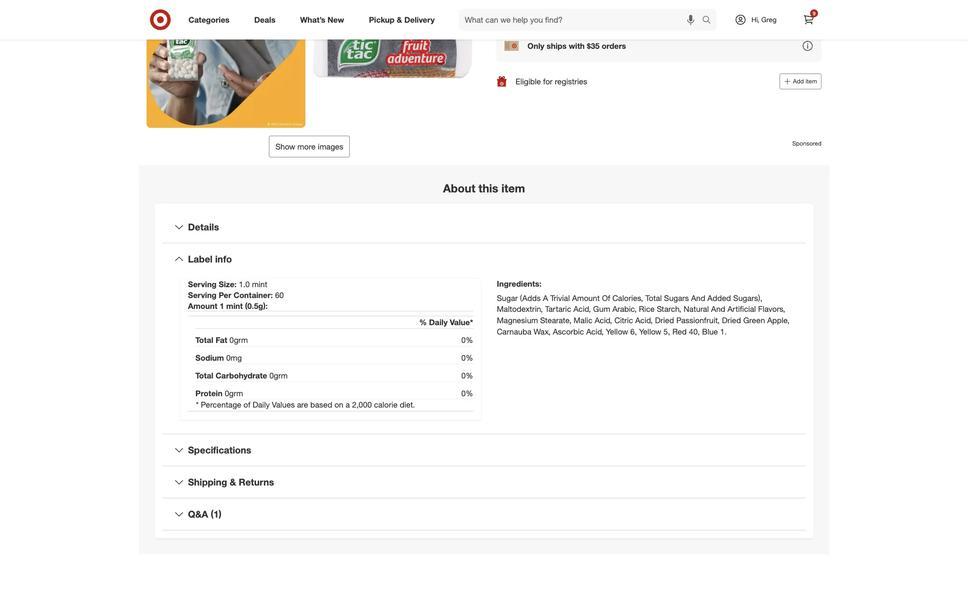 Task type: locate. For each thing, give the bounding box(es) containing it.
label info button
[[162, 243, 806, 275]]

grm down carbohydrate
[[229, 388, 243, 398]]

total fat 0 grm
[[196, 335, 248, 345]]

fat
[[216, 335, 227, 345]]

container:
[[234, 291, 273, 300]]

acid,
[[574, 304, 591, 314], [595, 316, 613, 326], [636, 316, 653, 326], [587, 327, 604, 337]]

daily right %
[[429, 318, 448, 328]]

0% for protein 0 grm
[[462, 388, 474, 398]]

0 vertical spatial mint
[[252, 279, 268, 289]]

&
[[397, 15, 402, 24], [230, 477, 236, 488]]

daily left values
[[253, 400, 270, 410]]

apple,
[[768, 316, 790, 326]]

tic tac fruit adventure mint candies - 1oz, 5 of 11 image
[[147, 0, 306, 128]]

0 vertical spatial a
[[543, 293, 549, 303]]

1 horizontal spatial item
[[806, 78, 818, 85]]

0 vertical spatial grm
[[234, 335, 248, 345]]

stearate,
[[541, 316, 572, 326]]

citric
[[615, 316, 634, 326]]

daily
[[429, 318, 448, 328], [253, 400, 270, 410]]

and up natural
[[692, 293, 706, 303]]

1 vertical spatial of
[[244, 400, 251, 410]]

total for total fat
[[196, 335, 214, 345]]

%
[[420, 318, 427, 328]]

image gallery element
[[147, 0, 473, 158]]

sugars
[[665, 293, 689, 303]]

0 vertical spatial serving
[[188, 279, 217, 289]]

and
[[692, 293, 706, 303], [712, 304, 726, 314]]

a left trivial
[[543, 293, 549, 303]]

0 horizontal spatial add
[[620, 6, 635, 16]]

1 vertical spatial &
[[230, 477, 236, 488]]

total up protein
[[196, 371, 214, 381]]

of
[[602, 293, 611, 303], [244, 400, 251, 410]]

0 right carbohydrate
[[270, 371, 274, 381]]

shipping & returns button
[[162, 467, 806, 498]]

grm up mg
[[234, 335, 248, 345]]

0% for sodium 0 mg
[[462, 353, 474, 363]]

total
[[646, 293, 662, 303]]

a
[[543, 293, 549, 303], [346, 400, 350, 410]]

tartaric
[[546, 304, 572, 314]]

1 horizontal spatial add
[[794, 78, 805, 85]]

calorie
[[374, 400, 398, 410]]

green
[[744, 316, 766, 326]]

dried up 1.
[[723, 316, 742, 326]]

1 horizontal spatial and
[[712, 304, 726, 314]]

0 horizontal spatial &
[[230, 477, 236, 488]]

total carbohydrate 0 grm
[[196, 371, 288, 381]]

flavors,
[[759, 304, 786, 314]]

& inside 'dropdown button'
[[230, 477, 236, 488]]

based
[[311, 400, 333, 410]]

with
[[569, 41, 585, 51]]

1 0% from the top
[[462, 335, 474, 345]]

label
[[188, 253, 213, 265]]

0 vertical spatial total
[[196, 335, 214, 345]]

rice
[[639, 304, 655, 314]]

1 horizontal spatial of
[[602, 293, 611, 303]]

1
[[220, 301, 224, 311]]

grm up values
[[274, 371, 288, 381]]

new
[[328, 15, 345, 24]]

1 vertical spatial add
[[794, 78, 805, 85]]

serving
[[188, 279, 217, 289], [188, 291, 217, 300]]

mint up the container:
[[252, 279, 268, 289]]

on
[[335, 400, 344, 410]]

1 vertical spatial item
[[502, 181, 525, 195]]

what's new
[[300, 15, 345, 24]]

2 serving from the top
[[188, 291, 217, 300]]

0 horizontal spatial of
[[244, 400, 251, 410]]

1 horizontal spatial dried
[[723, 316, 742, 326]]

a right on
[[346, 400, 350, 410]]

2 total from the top
[[196, 371, 214, 381]]

% daily value*
[[420, 318, 474, 328]]

eligible
[[516, 76, 541, 86]]

2 dried from the left
[[723, 316, 742, 326]]

greg
[[762, 15, 777, 24]]

yellow left 5,
[[640, 327, 662, 337]]

3 0% from the top
[[462, 371, 474, 381]]

ascorbic
[[553, 327, 585, 337]]

(adds
[[520, 293, 541, 303]]

0 horizontal spatial daily
[[253, 400, 270, 410]]

0 horizontal spatial yellow
[[606, 327, 629, 337]]

0 horizontal spatial a
[[346, 400, 350, 410]]

*
[[196, 400, 199, 410]]

pickup & delivery
[[369, 15, 435, 24]]

of up 'gum'
[[602, 293, 611, 303]]

1 horizontal spatial &
[[397, 15, 402, 24]]

yellow down the citric
[[606, 327, 629, 337]]

& right pickup
[[397, 15, 402, 24]]

for
[[544, 76, 553, 86]]

acid, down 'gum'
[[595, 316, 613, 326]]

2 0% from the top
[[462, 353, 474, 363]]

red
[[673, 327, 687, 337]]

0 vertical spatial and
[[692, 293, 706, 303]]

mint inside "serving size: 1.0 mint serving per container: 60"
[[252, 279, 268, 289]]

and down added
[[712, 304, 726, 314]]

are
[[297, 400, 308, 410]]

1 horizontal spatial mint
[[252, 279, 268, 289]]

1 vertical spatial serving
[[188, 291, 217, 300]]

1 vertical spatial total
[[196, 371, 214, 381]]

9 link
[[798, 9, 820, 31]]

40,
[[689, 327, 700, 337]]

of right the percentage
[[244, 400, 251, 410]]

0 vertical spatial &
[[397, 15, 402, 24]]

sodium
[[196, 353, 224, 363]]

0 vertical spatial daily
[[429, 318, 448, 328]]

diet.
[[400, 400, 415, 410]]

mint right the 1
[[226, 301, 243, 311]]

ships
[[547, 41, 567, 51]]

1 vertical spatial grm
[[274, 371, 288, 381]]

artificial
[[728, 304, 757, 314]]

1 horizontal spatial a
[[543, 293, 549, 303]]

only
[[528, 41, 545, 51]]

0 horizontal spatial dried
[[655, 316, 675, 326]]

1 vertical spatial mint
[[226, 301, 243, 311]]

4 0% from the top
[[462, 388, 474, 398]]

returns
[[239, 477, 274, 488]]

acid, down malic
[[587, 327, 604, 337]]

add item button
[[780, 74, 822, 89]]

what's new link
[[292, 9, 357, 31]]

sugars),
[[734, 293, 763, 303]]

wax,
[[534, 327, 551, 337]]

more
[[298, 142, 316, 152]]

1 total from the top
[[196, 335, 214, 345]]

about this item
[[443, 181, 525, 195]]

1 horizontal spatial yellow
[[640, 327, 662, 337]]

1 vertical spatial a
[[346, 400, 350, 410]]

starch,
[[657, 304, 682, 314]]

search button
[[698, 9, 722, 33]]

2 vertical spatial grm
[[229, 388, 243, 398]]

details
[[188, 221, 219, 233]]

q&a (1) button
[[162, 499, 806, 530]]

shipping
[[188, 477, 227, 488]]

q&a (1)
[[188, 509, 222, 520]]

0% for total fat 0 grm
[[462, 335, 474, 345]]

dried
[[655, 316, 675, 326], [723, 316, 742, 326]]

0 up the percentage
[[225, 388, 229, 398]]

arabic,
[[613, 304, 637, 314]]

& left returns
[[230, 477, 236, 488]]

0 vertical spatial item
[[806, 78, 818, 85]]

mg
[[231, 353, 242, 363]]

total left fat
[[196, 335, 214, 345]]

0 vertical spatial add
[[620, 6, 635, 16]]

sugar
[[497, 293, 518, 303]]

0 vertical spatial of
[[602, 293, 611, 303]]

only ships with $35 orders
[[528, 41, 627, 51]]

dried up 5,
[[655, 316, 675, 326]]

a inside ingredients: sugar (adds a trivial amount of calories, total sugars and added sugars), maltodextrin, tartaric acid, gum arabic, rice starch, natural and artificial flavors, magnesium stearate, malic acid, citric acid, dried passionfruit, dried green apple, carnauba wax, ascorbic acid, yellow 6, yellow 5, red 40, blue 1.
[[543, 293, 549, 303]]

blue
[[703, 327, 719, 337]]

grm for total carbohydrate 0 grm
[[274, 371, 288, 381]]

ingredients: sugar (adds a trivial amount of calories, total sugars and added sugars), maltodextrin, tartaric acid, gum arabic, rice starch, natural and artificial flavors, magnesium stearate, malic acid, citric acid, dried passionfruit, dried green apple, carnauba wax, ascorbic acid, yellow 6, yellow 5, red 40, blue 1.
[[497, 279, 790, 337]]



Task type: vqa. For each thing, say whether or not it's contained in the screenshot.
bottom and
yes



Task type: describe. For each thing, give the bounding box(es) containing it.
1 serving from the top
[[188, 279, 217, 289]]

value*
[[450, 318, 474, 328]]

show
[[276, 142, 295, 152]]

maltodextrin,
[[497, 304, 543, 314]]

2 yellow from the left
[[640, 327, 662, 337]]

1.0
[[239, 279, 250, 289]]

percentage
[[201, 400, 242, 410]]

show more images button
[[269, 136, 350, 158]]

5,
[[664, 327, 671, 337]]

per
[[219, 291, 232, 300]]

calories,
[[613, 293, 644, 303]]

hi, greg
[[752, 15, 777, 24]]

passionfruit,
[[677, 316, 720, 326]]

:
[[266, 301, 268, 311]]

specifications button
[[162, 435, 806, 466]]

6,
[[631, 327, 637, 337]]

2,000
[[352, 400, 372, 410]]

show more images
[[276, 142, 344, 152]]

registries
[[555, 76, 588, 86]]

add for add item
[[794, 78, 805, 85]]

hi,
[[752, 15, 760, 24]]

& for shipping
[[230, 477, 236, 488]]

& for pickup
[[397, 15, 402, 24]]

1 vertical spatial daily
[[253, 400, 270, 410]]

specifications
[[188, 445, 251, 456]]

label info
[[188, 253, 232, 265]]

delivery
[[405, 15, 435, 24]]

1 dried from the left
[[655, 316, 675, 326]]

amount
[[573, 293, 600, 303]]

shipping & returns
[[188, 477, 274, 488]]

0% for total carbohydrate 0 grm
[[462, 371, 474, 381]]

amount 1 mint (0.5g) :
[[188, 301, 268, 311]]

orders
[[602, 41, 627, 51]]

sponsored
[[793, 140, 822, 147]]

item inside button
[[806, 78, 818, 85]]

search
[[698, 16, 722, 25]]

pickup & delivery link
[[361, 9, 447, 31]]

details button
[[162, 211, 806, 243]]

9
[[813, 10, 816, 16]]

acid, down rice
[[636, 316, 653, 326]]

carbohydrate
[[216, 371, 267, 381]]

protein 0 grm
[[196, 388, 243, 398]]

q&a
[[188, 509, 208, 520]]

added
[[708, 293, 732, 303]]

0 horizontal spatial mint
[[226, 301, 243, 311]]

sodium 0 mg
[[196, 353, 242, 363]]

deals
[[254, 15, 276, 24]]

acid, up malic
[[574, 304, 591, 314]]

protein
[[196, 388, 223, 398]]

add to cart button
[[549, 1, 733, 22]]

only ships with $35 orders button
[[496, 30, 822, 62]]

0 right fat
[[230, 335, 234, 345]]

1.
[[721, 327, 727, 337]]

values
[[272, 400, 295, 410]]

this
[[479, 181, 499, 195]]

What can we help you find? suggestions appear below search field
[[459, 9, 705, 31]]

0 horizontal spatial and
[[692, 293, 706, 303]]

natural
[[684, 304, 710, 314]]

categories link
[[180, 9, 242, 31]]

size:
[[219, 279, 237, 289]]

cart
[[647, 6, 662, 16]]

60
[[275, 291, 284, 300]]

categories
[[189, 15, 230, 24]]

about
[[443, 181, 476, 195]]

grm for total fat 0 grm
[[234, 335, 248, 345]]

1 horizontal spatial daily
[[429, 318, 448, 328]]

eligible for registries
[[516, 76, 588, 86]]

what's
[[300, 15, 326, 24]]

malic
[[574, 316, 593, 326]]

serving size: 1.0 mint serving per container: 60
[[188, 279, 284, 300]]

total for total carbohydrate
[[196, 371, 214, 381]]

add to cart
[[620, 6, 662, 16]]

0 right sodium
[[226, 353, 231, 363]]

(1)
[[211, 509, 222, 520]]

tic tac fruit adventure mint candies - 1oz, 6 of 11 image
[[314, 0, 473, 128]]

0 horizontal spatial item
[[502, 181, 525, 195]]

magnesium
[[497, 316, 538, 326]]

1 yellow from the left
[[606, 327, 629, 337]]

add item
[[794, 78, 818, 85]]

$35
[[587, 41, 600, 51]]

of inside ingredients: sugar (adds a trivial amount of calories, total sugars and added sugars), maltodextrin, tartaric acid, gum arabic, rice starch, natural and artificial flavors, magnesium stearate, malic acid, citric acid, dried passionfruit, dried green apple, carnauba wax, ascorbic acid, yellow 6, yellow 5, red 40, blue 1.
[[602, 293, 611, 303]]

carnauba
[[497, 327, 532, 337]]

info
[[215, 253, 232, 265]]

1 vertical spatial and
[[712, 304, 726, 314]]

amount
[[188, 301, 218, 311]]

add for add to cart
[[620, 6, 635, 16]]



